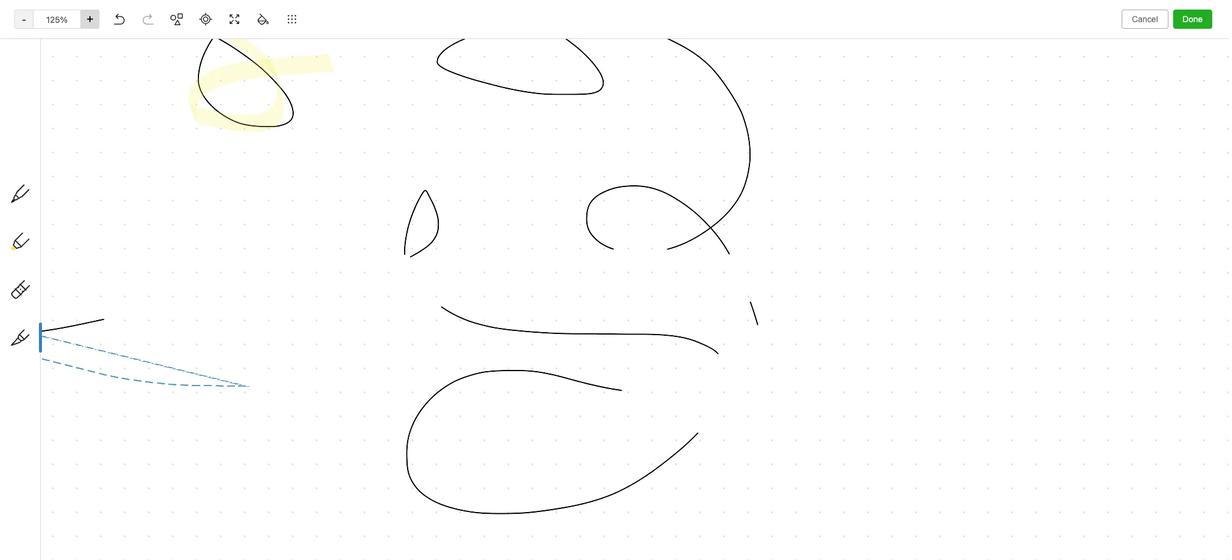 Task type: vqa. For each thing, say whether or not it's contained in the screenshot.
few
yes



Task type: describe. For each thing, give the bounding box(es) containing it.
...
[[194, 287, 201, 297]]

help
[[205, 274, 222, 285]]

just
[[160, 130, 174, 139]]

shared with me
[[26, 221, 87, 231]]

trash link
[[0, 243, 143, 262]]

essay
[[160, 237, 182, 247]]

notes link
[[0, 133, 143, 152]]

2 untitled from the top
[[160, 165, 191, 175]]

same
[[229, 262, 250, 272]]

Search text field
[[16, 35, 128, 56]]

note window element
[[0, 0, 1229, 560]]

most
[[160, 249, 179, 259]]

course: bio
[[215, 321, 259, 331]]

outline
[[185, 237, 212, 247]]

2 a from the top
[[160, 276, 164, 285]]

notes inside biochemistry: course: bio 103 date: 10/25/23 professor/speaker: dr. zot questions notes summary
[[305, 334, 328, 344]]

home
[[26, 99, 49, 109]]

essays
[[326, 249, 352, 259]]

10 minutes ago
[[160, 408, 211, 417]]

you inside note window element
[[1134, 33, 1147, 43]]

expand note image
[[381, 31, 395, 46]]

basic
[[252, 262, 273, 272]]

tasks
[[26, 156, 48, 166]]

2 do from the left
[[191, 393, 202, 403]]

trash
[[26, 247, 48, 258]]

1 do from the left
[[160, 393, 170, 403]]

new button
[[7, 63, 137, 85]]

heading level image
[[581, 58, 643, 74]]

tasks button
[[0, 152, 143, 171]]

home link
[[0, 94, 144, 113]]

should
[[177, 274, 203, 285]]

you inside essay outline most analytical, interpretive, or persuasive essays tend to follow the same basic pattern. this struc ture should help you formulate effective outlines for most ...
[[224, 274, 238, 285]]

0 vertical spatial minutes
[[180, 202, 207, 211]]

tags
[[27, 202, 45, 212]]

shortcuts button
[[0, 113, 143, 133]]

struc
[[326, 262, 350, 272]]

1 few from the top
[[166, 202, 178, 211]]

shared
[[26, 221, 54, 231]]

new
[[26, 68, 44, 79]]

persuasive
[[282, 249, 323, 259]]

with
[[56, 221, 72, 231]]

list
[[185, 381, 197, 391]]

future
[[255, 393, 278, 403]]

soon
[[204, 393, 223, 403]]

1 horizontal spatial the
[[240, 393, 253, 403]]

first notebook inside button
[[424, 33, 478, 43]]

essay outline most analytical, interpretive, or persuasive essays tend to follow the same basic pattern. this struc ture should help you formulate effective outlines for most ...
[[160, 237, 352, 297]]

effective
[[280, 274, 314, 285]]

to-
[[160, 381, 173, 391]]

or
[[271, 249, 279, 259]]

103
[[262, 321, 276, 331]]

1 a from the top
[[160, 202, 164, 211]]

just now
[[160, 130, 190, 139]]

font size image
[[705, 58, 735, 74]]

1 vertical spatial minutes
[[180, 276, 207, 285]]

most
[[173, 287, 192, 297]]

summary
[[160, 346, 196, 357]]

shared with me link
[[0, 217, 143, 236]]

0 vertical spatial ago
[[209, 202, 221, 211]]



Task type: locate. For each thing, give the bounding box(es) containing it.
None search field
[[16, 35, 128, 56]]

0 vertical spatial untitled
[[160, 93, 191, 103]]

first inside note list element
[[173, 36, 197, 50]]

biochemistry: course: bio 103 date: 10/25/23 professor/speaker: dr. zot questions notes summary
[[160, 321, 335, 357]]

the inside essay outline most analytical, interpretive, or persuasive essays tend to follow the same basic pattern. this struc ture should help you formulate effective outlines for most ...
[[214, 262, 227, 272]]

notes down '10/25/23'
[[305, 334, 328, 344]]

tree
[[0, 94, 144, 494]]

do down to-
[[160, 393, 170, 403]]

1 vertical spatial few
[[166, 276, 178, 285]]

untitled
[[160, 93, 191, 103], [160, 165, 191, 175]]

0 vertical spatial few
[[166, 202, 178, 211]]

0 horizontal spatial notes
[[26, 137, 49, 147]]

a
[[160, 202, 164, 211], [160, 276, 164, 285]]

dr.
[[235, 334, 246, 344]]

10
[[160, 408, 167, 417]]

0 vertical spatial now
[[176, 130, 190, 139]]

1 horizontal spatial first
[[424, 33, 440, 43]]

untitled down just now
[[160, 165, 191, 175]]

minutes up outline
[[180, 202, 207, 211]]

minutes
[[180, 202, 207, 211], [180, 276, 207, 285], [169, 408, 196, 417]]

share button
[[1157, 29, 1201, 48]]

1 horizontal spatial do
[[191, 393, 202, 403]]

biochemistry:
[[160, 321, 212, 331]]

1 horizontal spatial first notebook
[[424, 33, 478, 43]]

the
[[214, 262, 227, 272], [240, 393, 253, 403]]

1 vertical spatial now
[[173, 393, 189, 403]]

tree containing home
[[0, 94, 144, 494]]

do
[[173, 381, 183, 391]]

a few minutes ago up outline
[[160, 202, 221, 211]]

2 vertical spatial ago
[[198, 408, 211, 417]]

1 vertical spatial ago
[[209, 276, 221, 285]]

ture
[[160, 262, 350, 285]]

notes inside "tree"
[[26, 137, 49, 147]]

you right the only
[[1134, 33, 1147, 43]]

lecture
[[160, 309, 190, 319]]

10/25/23
[[301, 321, 335, 331]]

a few minutes ago
[[160, 202, 221, 211], [160, 276, 221, 285]]

you down same
[[224, 274, 238, 285]]

lecture notes
[[160, 309, 214, 319]]

do down list
[[191, 393, 202, 403]]

notebook
[[442, 33, 478, 43], [201, 36, 255, 50]]

notes
[[26, 137, 49, 147], [305, 334, 328, 344]]

me
[[75, 221, 87, 231]]

untitled up just now
[[160, 93, 191, 103]]

pattern.
[[275, 262, 306, 272]]

1 vertical spatial untitled
[[160, 165, 191, 175]]

follow
[[189, 262, 212, 272]]

minutes up ...
[[180, 276, 207, 285]]

2 few from the top
[[166, 276, 178, 285]]

0 vertical spatial you
[[1134, 33, 1147, 43]]

you
[[1134, 33, 1147, 43], [224, 274, 238, 285]]

upgrade
[[62, 512, 98, 522]]

0 vertical spatial notes
[[26, 137, 49, 147]]

the right for
[[240, 393, 253, 403]]

notebooks
[[27, 183, 69, 193]]

few up "essay"
[[166, 202, 178, 211]]

now
[[176, 130, 190, 139], [173, 393, 189, 403]]

this
[[308, 262, 324, 272]]

upgrade button
[[7, 505, 137, 529]]

note list element
[[144, 24, 372, 560]]

0 horizontal spatial do
[[160, 393, 170, 403]]

2 a few minutes ago from the top
[[160, 276, 221, 285]]

now right "just"
[[176, 130, 190, 139]]

professor/speaker:
[[160, 334, 233, 344]]

tend
[[160, 262, 177, 272]]

to
[[179, 262, 187, 272]]

ago down soon
[[198, 408, 211, 417]]

ago down follow
[[209, 276, 221, 285]]

1 horizontal spatial notes
[[305, 334, 328, 344]]

first notebook button
[[409, 30, 482, 47]]

do now do soon for the future
[[160, 393, 278, 403]]

date:
[[278, 321, 299, 331]]

0 horizontal spatial first
[[173, 36, 197, 50]]

notebook inside button
[[442, 33, 478, 43]]

first notebook inside note list element
[[173, 36, 255, 50]]

first inside button
[[424, 33, 440, 43]]

first
[[424, 33, 440, 43], [173, 36, 197, 50]]

ago up outline
[[209, 202, 221, 211]]

font family image
[[646, 58, 702, 74]]

1 vertical spatial notes
[[305, 334, 328, 344]]

zot
[[248, 334, 262, 344]]

notes up tasks
[[26, 137, 49, 147]]

0 horizontal spatial first notebook
[[173, 36, 255, 50]]

0 horizontal spatial notebook
[[201, 36, 255, 50]]

for
[[160, 287, 170, 297]]

0 horizontal spatial you
[[224, 274, 238, 285]]

0 vertical spatial the
[[214, 262, 227, 272]]

now down to-do list
[[173, 393, 189, 403]]

formulate
[[241, 274, 278, 285]]

now for do
[[173, 393, 189, 403]]

only
[[1115, 33, 1132, 43]]

a up "essay"
[[160, 202, 164, 211]]

for
[[225, 393, 238, 403]]

share
[[1167, 33, 1190, 43]]

interpretive,
[[222, 249, 269, 259]]

a up for
[[160, 276, 164, 285]]

analytical,
[[181, 249, 220, 259]]

0 vertical spatial a few minutes ago
[[160, 202, 221, 211]]

1 vertical spatial a few minutes ago
[[160, 276, 221, 285]]

1 vertical spatial a
[[160, 276, 164, 285]]

do
[[160, 393, 170, 403], [191, 393, 202, 403]]

outlines
[[316, 274, 346, 285]]

2 vertical spatial minutes
[[169, 408, 196, 417]]

1 untitled from the top
[[160, 93, 191, 103]]

1 a few minutes ago from the top
[[160, 202, 221, 211]]

a few minutes ago up ...
[[160, 276, 221, 285]]

1 horizontal spatial notebook
[[442, 33, 478, 43]]

to-do list
[[160, 381, 197, 391]]

settings image
[[122, 10, 137, 24]]

1 horizontal spatial you
[[1134, 33, 1147, 43]]

shortcuts
[[27, 118, 65, 128]]

0 vertical spatial a
[[160, 202, 164, 211]]

notes
[[192, 309, 214, 319]]

ago
[[209, 202, 221, 211], [209, 276, 221, 285], [198, 408, 211, 417]]

now for just
[[176, 130, 190, 139]]

1 vertical spatial you
[[224, 274, 238, 285]]

first notebook
[[424, 33, 478, 43], [173, 36, 255, 50]]

minutes right 10
[[169, 408, 196, 417]]

notebooks link
[[0, 178, 143, 197]]

the up help at the left of the page
[[214, 262, 227, 272]]

1 vertical spatial the
[[240, 393, 253, 403]]

notebook inside note list element
[[201, 36, 255, 50]]

tags button
[[0, 197, 143, 217]]

Note Editor text field
[[0, 0, 1229, 560]]

0 horizontal spatial the
[[214, 262, 227, 272]]

few down tend
[[166, 276, 178, 285]]

questions
[[264, 334, 303, 344]]

few
[[166, 202, 178, 211], [166, 276, 178, 285]]

only you
[[1115, 33, 1147, 43]]



